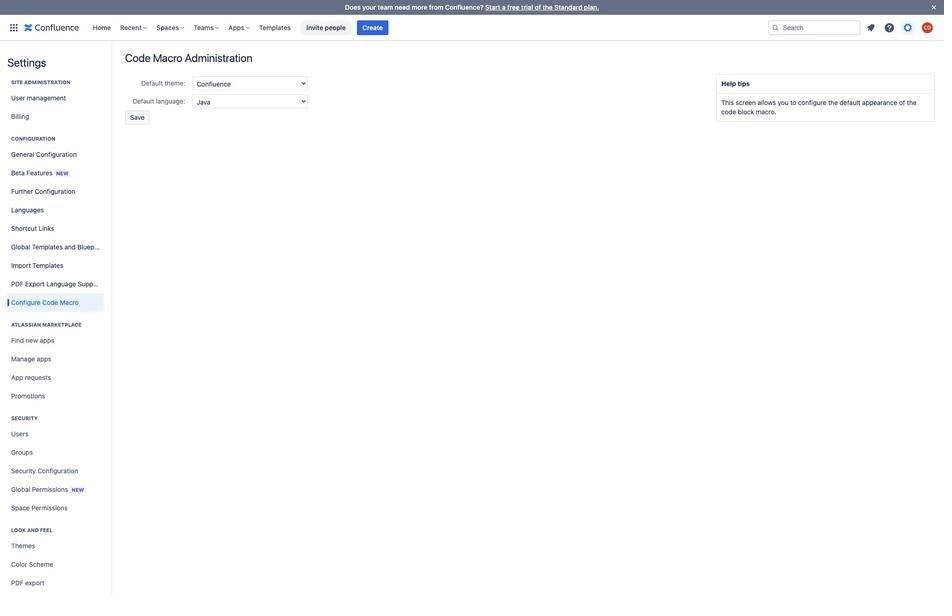 Task type: vqa. For each thing, say whether or not it's contained in the screenshot.
are
no



Task type: describe. For each thing, give the bounding box(es) containing it.
site administration
[[11, 79, 71, 85]]

further configuration
[[11, 188, 75, 195]]

banner containing home
[[0, 15, 944, 41]]

security configuration
[[11, 467, 78, 475]]

manage
[[11, 355, 35, 363]]

settings
[[7, 56, 46, 69]]

teams
[[194, 23, 214, 31]]

your profile and preferences image
[[922, 22, 933, 33]]

1 horizontal spatial the
[[829, 99, 838, 107]]

plan.
[[584, 3, 599, 11]]

block
[[738, 108, 754, 116]]

atlassian
[[11, 322, 41, 328]]

configure code macro link
[[7, 294, 104, 312]]

further configuration link
[[7, 182, 104, 201]]

administration
[[185, 51, 252, 64]]

space
[[11, 504, 30, 512]]

new
[[26, 337, 38, 345]]

find new apps link
[[7, 332, 104, 350]]

configure
[[11, 299, 41, 307]]

site administration group
[[7, 69, 104, 129]]

more
[[412, 3, 428, 11]]

import
[[11, 262, 31, 270]]

global for global permissions new
[[11, 486, 30, 494]]

atlassian marketplace group
[[7, 312, 104, 409]]

color scheme link
[[7, 556, 104, 574]]

standard
[[555, 3, 583, 11]]

feel
[[40, 528, 53, 534]]

find new apps
[[11, 337, 54, 345]]

spaces button
[[154, 20, 188, 35]]

default
[[840, 99, 861, 107]]

templates link
[[256, 20, 294, 35]]

pdf export language support link
[[7, 275, 104, 294]]

scheme
[[29, 561, 53, 569]]

app
[[11, 374, 23, 382]]

Search field
[[768, 20, 861, 35]]

start
[[485, 3, 501, 11]]

default for default language:
[[133, 97, 154, 105]]

groups link
[[7, 444, 104, 462]]

from
[[429, 3, 444, 11]]

features
[[26, 169, 53, 177]]

security for security
[[11, 415, 38, 422]]

pdf export link
[[7, 574, 104, 593]]

templates inside global element
[[259, 23, 291, 31]]

user
[[11, 94, 25, 102]]

code inside configuration group
[[42, 299, 58, 307]]

global templates and blueprints link
[[7, 238, 108, 257]]

recent
[[120, 23, 142, 31]]

people
[[325, 23, 346, 31]]

administration
[[24, 79, 71, 85]]

configuration for security
[[38, 467, 78, 475]]

recent button
[[117, 20, 151, 35]]

billing
[[11, 113, 29, 120]]

macro.
[[756, 108, 777, 116]]

beta
[[11, 169, 25, 177]]

this
[[722, 99, 734, 107]]

languages
[[11, 206, 44, 214]]

code
[[722, 108, 736, 116]]

configuration group
[[7, 126, 108, 315]]

allows
[[758, 99, 776, 107]]

invite people
[[307, 23, 346, 31]]

0 horizontal spatial of
[[535, 3, 541, 11]]

support
[[78, 280, 102, 288]]

management
[[27, 94, 66, 102]]

free
[[508, 3, 520, 11]]

permissions for space
[[32, 504, 68, 512]]

promotions
[[11, 392, 45, 400]]

configure
[[798, 99, 827, 107]]

promotions link
[[7, 387, 104, 406]]

home
[[93, 23, 111, 31]]

default for default theme:
[[141, 79, 163, 87]]

shortcut links link
[[7, 220, 104, 238]]

you
[[778, 99, 789, 107]]

teams button
[[191, 20, 223, 35]]

2 horizontal spatial the
[[907, 99, 917, 107]]

blueprints
[[77, 243, 108, 251]]

screen
[[736, 99, 756, 107]]

appswitcher icon image
[[8, 22, 19, 33]]

1 horizontal spatial code
[[125, 51, 151, 64]]

users
[[11, 430, 28, 438]]

manage apps
[[11, 355, 51, 363]]

create
[[363, 23, 383, 31]]

macro inside "configure code macro" link
[[60, 299, 79, 307]]

look and feel
[[11, 528, 53, 534]]

templates for global templates and blueprints
[[32, 243, 63, 251]]

apps button
[[226, 20, 254, 35]]



Task type: locate. For each thing, give the bounding box(es) containing it.
themes
[[11, 542, 35, 550]]

0 vertical spatial security
[[11, 415, 38, 422]]

2 security from the top
[[11, 467, 36, 475]]

does
[[345, 3, 361, 11]]

new down security configuration link
[[72, 487, 84, 493]]

links
[[39, 225, 54, 233]]

app requests
[[11, 374, 51, 382]]

0 vertical spatial new
[[56, 170, 68, 176]]

1 vertical spatial global
[[11, 486, 30, 494]]

global
[[11, 243, 30, 251], [11, 486, 30, 494]]

pdf export language support
[[11, 280, 102, 288]]

0 vertical spatial apps
[[40, 337, 54, 345]]

help
[[722, 80, 736, 88]]

0 horizontal spatial code
[[42, 299, 58, 307]]

settings icon image
[[903, 22, 914, 33]]

macro up default theme:
[[153, 51, 182, 64]]

templates down links
[[32, 243, 63, 251]]

global inside global templates and blueprints link
[[11, 243, 30, 251]]

0 horizontal spatial and
[[27, 528, 39, 534]]

this screen allows you to configure the default appearance of the code block macro.
[[722, 99, 917, 116]]

configuration up the beta features new
[[36, 151, 77, 158]]

import templates link
[[7, 257, 104, 275]]

shortcut links
[[11, 225, 54, 233]]

configuration for general
[[36, 151, 77, 158]]

default theme:
[[141, 79, 185, 87]]

1 vertical spatial of
[[900, 99, 906, 107]]

permissions down "global permissions new"
[[32, 504, 68, 512]]

new for permissions
[[72, 487, 84, 493]]

code
[[125, 51, 151, 64], [42, 299, 58, 307]]

security up users
[[11, 415, 38, 422]]

2 global from the top
[[11, 486, 30, 494]]

team
[[378, 3, 393, 11]]

requests
[[25, 374, 51, 382]]

0 vertical spatial code
[[125, 51, 151, 64]]

global inside "security" group
[[11, 486, 30, 494]]

1 vertical spatial default
[[133, 97, 154, 105]]

color
[[11, 561, 27, 569]]

new down general configuration link
[[56, 170, 68, 176]]

pdf export
[[11, 579, 44, 587]]

configuration up languages link at the top
[[35, 188, 75, 195]]

look and feel group
[[7, 518, 104, 596]]

need
[[395, 3, 410, 11]]

of inside the this screen allows you to configure the default appearance of the code block macro.
[[900, 99, 906, 107]]

your
[[362, 3, 376, 11]]

space permissions link
[[7, 499, 104, 518]]

default up "default language:" at top left
[[141, 79, 163, 87]]

of right the trial
[[535, 3, 541, 11]]

global up import on the top left of page
[[11, 243, 30, 251]]

0 vertical spatial permissions
[[32, 486, 68, 494]]

security group
[[7, 406, 104, 521]]

beta features new
[[11, 169, 68, 177]]

does your team need more from confluence? start a free trial of the standard plan.
[[345, 3, 599, 11]]

help icon image
[[884, 22, 895, 33]]

2 vertical spatial templates
[[33, 262, 63, 270]]

1 vertical spatial code
[[42, 299, 58, 307]]

0 vertical spatial default
[[141, 79, 163, 87]]

1 vertical spatial pdf
[[11, 579, 23, 587]]

code down pdf export language support link
[[42, 299, 58, 307]]

security configuration link
[[7, 462, 104, 481]]

security for security configuration
[[11, 467, 36, 475]]

and left blueprints
[[64, 243, 76, 251]]

the
[[543, 3, 553, 11], [829, 99, 838, 107], [907, 99, 917, 107]]

configuration inside further configuration link
[[35, 188, 75, 195]]

tips
[[738, 80, 750, 88]]

pdf inside configuration group
[[11, 280, 23, 288]]

0 vertical spatial pdf
[[11, 280, 23, 288]]

billing link
[[7, 107, 104, 126]]

configuration
[[11, 136, 55, 142], [36, 151, 77, 158], [35, 188, 75, 195], [38, 467, 78, 475]]

new inside "global permissions new"
[[72, 487, 84, 493]]

1 pdf from the top
[[11, 280, 23, 288]]

help tips
[[722, 80, 750, 88]]

apps right new
[[40, 337, 54, 345]]

configuration inside general configuration link
[[36, 151, 77, 158]]

language
[[46, 280, 76, 288]]

shortcut
[[11, 225, 37, 233]]

1 security from the top
[[11, 415, 38, 422]]

configuration for further
[[35, 188, 75, 195]]

atlassian marketplace
[[11, 322, 82, 328]]

home link
[[90, 20, 114, 35]]

apps up requests
[[37, 355, 51, 363]]

configuration up general
[[11, 136, 55, 142]]

security down groups
[[11, 467, 36, 475]]

the right the trial
[[543, 3, 553, 11]]

0 horizontal spatial macro
[[60, 299, 79, 307]]

user management
[[11, 94, 66, 102]]

templates
[[259, 23, 291, 31], [32, 243, 63, 251], [33, 262, 63, 270]]

collapse sidebar image
[[101, 45, 121, 64]]

templates up pdf export language support link
[[33, 262, 63, 270]]

notification icon image
[[866, 22, 877, 33]]

0 horizontal spatial new
[[56, 170, 68, 176]]

general configuration
[[11, 151, 77, 158]]

global element
[[6, 15, 767, 41]]

1 horizontal spatial new
[[72, 487, 84, 493]]

configuration inside security configuration link
[[38, 467, 78, 475]]

global for global templates and blueprints
[[11, 243, 30, 251]]

confluence?
[[445, 3, 484, 11]]

macro down "language"
[[60, 299, 79, 307]]

new for features
[[56, 170, 68, 176]]

the left default
[[829, 99, 838, 107]]

permissions for global
[[32, 486, 68, 494]]

the right appearance
[[907, 99, 917, 107]]

of
[[535, 3, 541, 11], [900, 99, 906, 107]]

configuration down groups link
[[38, 467, 78, 475]]

1 horizontal spatial macro
[[153, 51, 182, 64]]

1 vertical spatial macro
[[60, 299, 79, 307]]

configure code macro
[[11, 299, 79, 307]]

general
[[11, 151, 34, 158]]

1 vertical spatial new
[[72, 487, 84, 493]]

and inside group
[[27, 528, 39, 534]]

apps
[[229, 23, 244, 31]]

pdf for pdf export
[[11, 579, 23, 587]]

templates right apps popup button
[[259, 23, 291, 31]]

user management link
[[7, 89, 104, 107]]

1 vertical spatial templates
[[32, 243, 63, 251]]

find
[[11, 337, 24, 345]]

groups
[[11, 449, 33, 457]]

1 vertical spatial security
[[11, 467, 36, 475]]

and left feel
[[27, 528, 39, 534]]

global up space
[[11, 486, 30, 494]]

2 pdf from the top
[[11, 579, 23, 587]]

invite
[[307, 23, 323, 31]]

create link
[[357, 20, 389, 35]]

default down default theme:
[[133, 97, 154, 105]]

1 horizontal spatial of
[[900, 99, 906, 107]]

code right collapse sidebar image
[[125, 51, 151, 64]]

pdf for pdf export language support
[[11, 280, 23, 288]]

general configuration link
[[7, 145, 104, 164]]

search image
[[772, 24, 780, 31]]

apps
[[40, 337, 54, 345], [37, 355, 51, 363]]

permissions
[[32, 486, 68, 494], [32, 504, 68, 512]]

global templates and blueprints
[[11, 243, 108, 251]]

pdf
[[11, 280, 23, 288], [11, 579, 23, 587]]

site
[[11, 79, 23, 85]]

space permissions
[[11, 504, 68, 512]]

banner
[[0, 15, 944, 41]]

security
[[11, 415, 38, 422], [11, 467, 36, 475]]

1 vertical spatial apps
[[37, 355, 51, 363]]

further
[[11, 188, 33, 195]]

1 vertical spatial permissions
[[32, 504, 68, 512]]

0 vertical spatial and
[[64, 243, 76, 251]]

templates for import templates
[[33, 262, 63, 270]]

0 vertical spatial macro
[[153, 51, 182, 64]]

0 vertical spatial templates
[[259, 23, 291, 31]]

0 vertical spatial of
[[535, 3, 541, 11]]

None submit
[[125, 111, 150, 125]]

invite people button
[[301, 20, 351, 35]]

0 vertical spatial global
[[11, 243, 30, 251]]

look
[[11, 528, 26, 534]]

confluence image
[[24, 22, 79, 33], [24, 22, 79, 33]]

1 global from the top
[[11, 243, 30, 251]]

and inside configuration group
[[64, 243, 76, 251]]

marketplace
[[42, 322, 82, 328]]

manage apps link
[[7, 350, 104, 369]]

global permissions new
[[11, 486, 84, 494]]

a
[[502, 3, 506, 11]]

language:
[[156, 97, 185, 105]]

pdf inside look and feel group
[[11, 579, 23, 587]]

close image
[[929, 2, 940, 13]]

start a free trial of the standard plan. link
[[485, 3, 599, 11]]

import templates
[[11, 262, 63, 270]]

permissions down security configuration link
[[32, 486, 68, 494]]

0 horizontal spatial the
[[543, 3, 553, 11]]

theme:
[[165, 79, 185, 87]]

code macro administration
[[125, 51, 252, 64]]

1 horizontal spatial and
[[64, 243, 76, 251]]

themes link
[[7, 537, 104, 556]]

1 vertical spatial and
[[27, 528, 39, 534]]

of right appearance
[[900, 99, 906, 107]]

new inside the beta features new
[[56, 170, 68, 176]]

default
[[141, 79, 163, 87], [133, 97, 154, 105]]

trial
[[521, 3, 533, 11]]

macro
[[153, 51, 182, 64], [60, 299, 79, 307]]

export
[[25, 280, 45, 288]]



